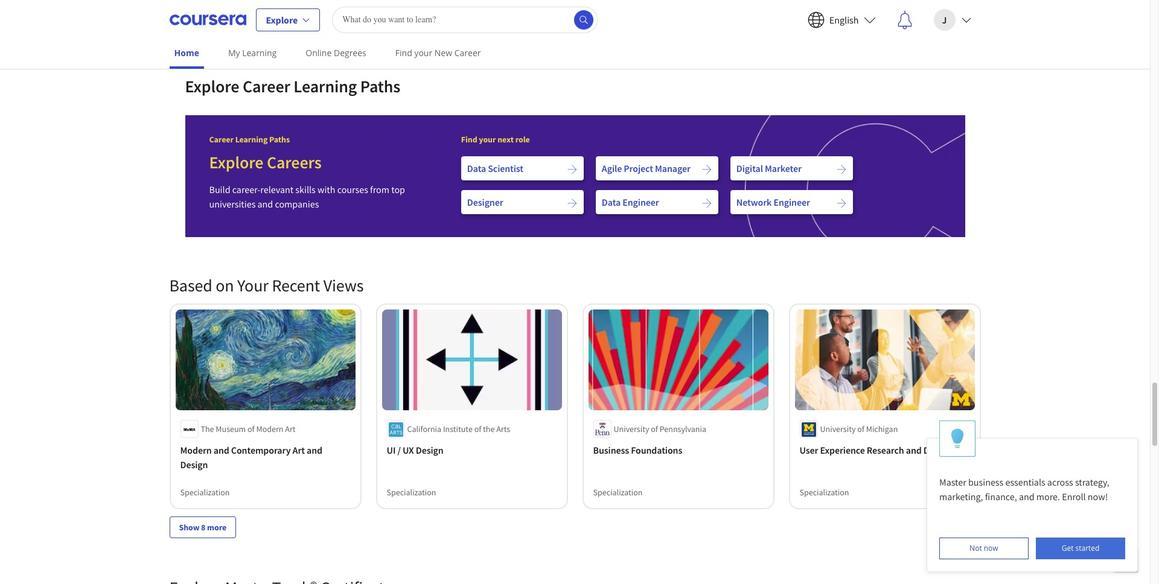 Task type: vqa. For each thing, say whether or not it's contained in the screenshot.


Task type: describe. For each thing, give the bounding box(es) containing it.
1 vertical spatial paths
[[269, 134, 290, 145]]

data engineer
[[602, 196, 659, 208]]

learning for career learning paths
[[235, 134, 268, 145]]

1 of from the left
[[248, 424, 255, 435]]

coursera image
[[169, 10, 246, 29]]

degrees
[[334, 47, 366, 59]]

started
[[1076, 544, 1100, 554]]

network
[[737, 196, 772, 208]]

explore careers
[[209, 151, 322, 173]]

the
[[483, 424, 495, 435]]

data scientist
[[467, 162, 524, 174]]

your for next
[[479, 134, 496, 145]]

data engineer link
[[596, 190, 719, 214]]

business foundations link
[[593, 443, 764, 458]]

essentials
[[1006, 477, 1046, 489]]

find your new career link
[[391, 39, 486, 66]]

network engineer
[[737, 196, 810, 208]]

0 horizontal spatial career
[[209, 134, 234, 145]]

now
[[984, 544, 999, 554]]

design inside "link"
[[924, 445, 952, 457]]

and down the museum
[[214, 445, 229, 457]]

user experience research and design
[[800, 445, 952, 457]]

network engineer link
[[731, 190, 853, 214]]

pennsylvania
[[660, 424, 707, 435]]

4 of from the left
[[858, 424, 865, 435]]

now!
[[1088, 491, 1108, 503]]

show for show 8 more button in the based on your recent views collection element
[[179, 523, 200, 533]]

my learning link
[[223, 39, 282, 66]]

ui
[[387, 445, 396, 457]]

business
[[593, 445, 629, 457]]

0 vertical spatial art
[[285, 424, 296, 435]]

modern and contemporary art and design link
[[180, 443, 351, 472]]

relevant
[[260, 183, 294, 195]]

marketing,
[[940, 491, 983, 503]]

user
[[800, 445, 819, 457]]

8 inside based on your recent views collection element
[[201, 523, 206, 533]]

english
[[830, 14, 859, 26]]

manager
[[655, 162, 691, 174]]

career-
[[232, 183, 261, 195]]

designer link
[[461, 190, 584, 214]]

engineer for data engineer
[[623, 196, 659, 208]]

digital marketer
[[737, 162, 802, 174]]

specialization for /
[[387, 488, 436, 498]]

university for foundations
[[614, 424, 650, 435]]

next
[[498, 134, 514, 145]]

0 vertical spatial career
[[455, 47, 481, 59]]

institute
[[443, 424, 473, 435]]

get
[[1062, 544, 1074, 554]]

online
[[306, 47, 332, 59]]

designer
[[467, 196, 503, 208]]

arts
[[497, 424, 510, 435]]

specialization for foundations
[[593, 488, 643, 498]]

explore button
[[256, 8, 320, 31]]

my learning
[[228, 47, 277, 59]]

english button
[[798, 0, 886, 39]]

master
[[940, 477, 967, 489]]

career learning paths
[[209, 134, 290, 145]]

show 8 more button inside based on your recent views collection element
[[169, 517, 236, 539]]

j button
[[924, 0, 981, 39]]

finance,
[[985, 491, 1017, 503]]

home link
[[169, 39, 204, 69]]

based on your recent views
[[169, 275, 364, 296]]

show for show 8 more button within popular in business collection element
[[179, 22, 200, 32]]

universities
[[209, 198, 256, 210]]

more.
[[1037, 491, 1061, 503]]

contemporary
[[231, 445, 291, 457]]

based on your recent views collection element
[[162, 255, 988, 558]]

your for new
[[415, 47, 433, 59]]

8 inside popular in business collection element
[[201, 22, 206, 32]]

arrow right image for designer
[[567, 198, 578, 209]]

my
[[228, 47, 240, 59]]

explore for explore careers
[[209, 151, 264, 173]]

research
[[867, 445, 905, 457]]

data scientist link
[[461, 156, 584, 180]]

enroll
[[1062, 491, 1086, 503]]

skills
[[296, 183, 316, 195]]

learning for my learning
[[242, 47, 277, 59]]

0 vertical spatial modern
[[256, 424, 284, 435]]

alice element
[[927, 421, 1138, 573]]

/
[[398, 445, 401, 457]]

user experience research and design link
[[800, 443, 970, 458]]

experience
[[820, 445, 865, 457]]

agile project manager link
[[596, 156, 719, 180]]

not
[[970, 544, 982, 554]]

museum
[[216, 424, 246, 435]]

michigan
[[866, 424, 898, 435]]

What do you want to learn? text field
[[332, 6, 598, 33]]

the
[[201, 424, 214, 435]]

engineer for network engineer
[[774, 196, 810, 208]]

0 vertical spatial paths
[[360, 75, 401, 97]]

explore for explore career learning paths
[[185, 75, 239, 97]]

and inside "link"
[[906, 445, 922, 457]]

explore career learning paths
[[185, 75, 401, 97]]



Task type: locate. For each thing, give the bounding box(es) containing it.
specialization down business
[[593, 488, 643, 498]]

1 specialization from the left
[[180, 488, 230, 498]]

engineer
[[623, 196, 659, 208], [774, 196, 810, 208]]

1 show 8 more button from the top
[[169, 16, 236, 38]]

1 vertical spatial find
[[461, 134, 478, 145]]

arrow right image for agile project manager
[[702, 164, 713, 175]]

j
[[943, 14, 947, 26]]

show 8 more
[[179, 22, 227, 32], [179, 523, 227, 533]]

0 vertical spatial more
[[207, 22, 227, 32]]

1 more from the top
[[207, 22, 227, 32]]

career
[[455, 47, 481, 59], [243, 75, 290, 97], [209, 134, 234, 145]]

1 8 from the top
[[201, 22, 206, 32]]

2 university from the left
[[820, 424, 856, 435]]

paths up explore careers
[[269, 134, 290, 145]]

design down the
[[180, 459, 208, 471]]

recent
[[272, 275, 320, 296]]

of
[[248, 424, 255, 435], [474, 424, 482, 435], [651, 424, 658, 435], [858, 424, 865, 435]]

1 horizontal spatial design
[[416, 445, 444, 457]]

of left the
[[474, 424, 482, 435]]

0 vertical spatial explore
[[266, 14, 298, 26]]

0 horizontal spatial data
[[467, 162, 486, 174]]

more
[[207, 22, 227, 32], [207, 523, 227, 533]]

and inside master business essentials across strategy, marketing, finance, and more. enroll now!
[[1019, 491, 1035, 503]]

build career-relevant skills with courses from top universities and companies
[[209, 183, 405, 210]]

explore down my
[[185, 75, 239, 97]]

1 vertical spatial 8
[[201, 523, 206, 533]]

find your new career
[[395, 47, 481, 59]]

popular in business collection element
[[162, 0, 988, 57]]

get started
[[1062, 544, 1100, 554]]

arrow right image inside "data scientist" link
[[567, 164, 578, 175]]

1 horizontal spatial university
[[820, 424, 856, 435]]

with
[[318, 183, 335, 195]]

1 engineer from the left
[[623, 196, 659, 208]]

digital marketer link
[[731, 156, 853, 180]]

arrow right image inside network engineer link
[[836, 198, 847, 209]]

modern and contemporary art and design
[[180, 445, 322, 471]]

4 specialization from the left
[[800, 488, 849, 498]]

project
[[624, 162, 653, 174]]

not now button
[[940, 538, 1029, 560]]

2 horizontal spatial career
[[455, 47, 481, 59]]

1 vertical spatial your
[[479, 134, 496, 145]]

show 8 more inside based on your recent views collection element
[[179, 523, 227, 533]]

design inside modern and contemporary art and design
[[180, 459, 208, 471]]

1 vertical spatial show 8 more button
[[169, 517, 236, 539]]

your
[[237, 275, 269, 296]]

1 show from the top
[[179, 22, 200, 32]]

from
[[370, 183, 390, 195]]

2 show from the top
[[179, 523, 200, 533]]

and right contemporary in the left of the page
[[307, 445, 322, 457]]

modern
[[256, 424, 284, 435], [180, 445, 212, 457]]

show
[[179, 22, 200, 32], [179, 523, 200, 533]]

ui / ux design
[[387, 445, 444, 457]]

2 engineer from the left
[[774, 196, 810, 208]]

show 8 more inside popular in business collection element
[[179, 22, 227, 32]]

on
[[216, 275, 234, 296]]

learning
[[242, 47, 277, 59], [294, 75, 357, 97], [235, 134, 268, 145]]

0 vertical spatial learning
[[242, 47, 277, 59]]

arrow right image for data engineer
[[702, 198, 713, 209]]

2 vertical spatial career
[[209, 134, 234, 145]]

more inside popular in business collection element
[[207, 22, 227, 32]]

views
[[324, 275, 364, 296]]

1 horizontal spatial your
[[479, 134, 496, 145]]

of left michigan
[[858, 424, 865, 435]]

your left new
[[415, 47, 433, 59]]

find for find your next role
[[461, 134, 478, 145]]

strategy,
[[1076, 477, 1110, 489]]

online degrees link
[[301, 39, 371, 66]]

arrow right image inside agile project manager "link"
[[702, 164, 713, 175]]

3 of from the left
[[651, 424, 658, 435]]

1 horizontal spatial find
[[461, 134, 478, 145]]

business foundations
[[593, 445, 683, 457]]

0 horizontal spatial university
[[614, 424, 650, 435]]

build
[[209, 183, 230, 195]]

arrow right image right marketer
[[836, 164, 847, 175]]

university up business foundations
[[614, 424, 650, 435]]

0 horizontal spatial paths
[[269, 134, 290, 145]]

specialization down ux
[[387, 488, 436, 498]]

specialization for experience
[[800, 488, 849, 498]]

data left scientist
[[467, 162, 486, 174]]

online degrees
[[306, 47, 366, 59]]

learning right my
[[242, 47, 277, 59]]

show inside based on your recent views collection element
[[179, 523, 200, 533]]

1 horizontal spatial data
[[602, 196, 621, 208]]

1 vertical spatial career
[[243, 75, 290, 97]]

and down essentials
[[1019, 491, 1035, 503]]

arrow right image for network engineer
[[836, 198, 847, 209]]

modern up contemporary in the left of the page
[[256, 424, 284, 435]]

career up explore careers
[[209, 134, 234, 145]]

learning up explore careers
[[235, 134, 268, 145]]

data for data engineer
[[602, 196, 621, 208]]

data for data scientist
[[467, 162, 486, 174]]

help center image
[[1119, 553, 1134, 568]]

1 horizontal spatial engineer
[[774, 196, 810, 208]]

of right the museum
[[248, 424, 255, 435]]

engineer down digital marketer 'link'
[[774, 196, 810, 208]]

california institute of the arts
[[407, 424, 510, 435]]

arrow right image right manager
[[702, 164, 713, 175]]

data down the agile
[[602, 196, 621, 208]]

1 horizontal spatial career
[[243, 75, 290, 97]]

2 more from the top
[[207, 523, 227, 533]]

1 vertical spatial show 8 more
[[179, 523, 227, 533]]

2 8 from the top
[[201, 523, 206, 533]]

find left next on the top left of the page
[[461, 134, 478, 145]]

get started link
[[1036, 538, 1126, 560]]

specialization for and
[[180, 488, 230, 498]]

your left next on the top left of the page
[[479, 134, 496, 145]]

0 horizontal spatial your
[[415, 47, 433, 59]]

0 vertical spatial show
[[179, 22, 200, 32]]

0 vertical spatial 8
[[201, 22, 206, 32]]

lightbulb tip image
[[951, 429, 964, 450]]

0 vertical spatial show 8 more button
[[169, 16, 236, 38]]

modern down the
[[180, 445, 212, 457]]

new
[[435, 47, 452, 59]]

agile project manager
[[602, 162, 691, 174]]

show 8 more for show 8 more button in the based on your recent views collection element
[[179, 523, 227, 533]]

1 vertical spatial more
[[207, 523, 227, 533]]

find left new
[[395, 47, 412, 59]]

and
[[258, 198, 273, 210], [214, 445, 229, 457], [307, 445, 322, 457], [906, 445, 922, 457], [1019, 491, 1035, 503]]

1 vertical spatial art
[[293, 445, 305, 457]]

careers
[[267, 151, 322, 173]]

arrow right image
[[567, 164, 578, 175], [567, 198, 578, 209], [836, 198, 847, 209]]

explore
[[266, 14, 298, 26], [185, 75, 239, 97], [209, 151, 264, 173]]

paths down degrees
[[360, 75, 401, 97]]

university for experience
[[820, 424, 856, 435]]

companies
[[275, 198, 319, 210]]

art up contemporary in the left of the page
[[285, 424, 296, 435]]

arrow right image inside designer link
[[567, 198, 578, 209]]

1 vertical spatial show
[[179, 523, 200, 533]]

2 show 8 more from the top
[[179, 523, 227, 533]]

explore inside popup button
[[266, 14, 298, 26]]

the museum of modern art
[[201, 424, 296, 435]]

explore up my learning link
[[266, 14, 298, 26]]

design right ux
[[416, 445, 444, 457]]

0 horizontal spatial find
[[395, 47, 412, 59]]

scientist
[[488, 162, 524, 174]]

engineer down project
[[623, 196, 659, 208]]

1 university from the left
[[614, 424, 650, 435]]

2 vertical spatial explore
[[209, 151, 264, 173]]

0 horizontal spatial design
[[180, 459, 208, 471]]

3 specialization from the left
[[593, 488, 643, 498]]

top
[[392, 183, 405, 195]]

explore down career learning paths
[[209, 151, 264, 173]]

1 horizontal spatial modern
[[256, 424, 284, 435]]

0 horizontal spatial engineer
[[623, 196, 659, 208]]

0 horizontal spatial modern
[[180, 445, 212, 457]]

0 vertical spatial your
[[415, 47, 433, 59]]

1 horizontal spatial paths
[[360, 75, 401, 97]]

0 vertical spatial data
[[467, 162, 486, 174]]

role
[[516, 134, 530, 145]]

your
[[415, 47, 433, 59], [479, 134, 496, 145]]

show 8 more button inside popular in business collection element
[[169, 16, 236, 38]]

arrow right image inside data engineer link
[[702, 198, 713, 209]]

arrow right image inside digital marketer 'link'
[[836, 164, 847, 175]]

more inside based on your recent views collection element
[[207, 523, 227, 533]]

design
[[416, 445, 444, 457], [924, 445, 952, 457], [180, 459, 208, 471]]

find for find your new career
[[395, 47, 412, 59]]

career down my learning link
[[243, 75, 290, 97]]

agile
[[602, 162, 622, 174]]

ux
[[403, 445, 414, 457]]

modern inside modern and contemporary art and design
[[180, 445, 212, 457]]

arrow right image left 'network'
[[702, 198, 713, 209]]

2 show 8 more button from the top
[[169, 517, 236, 539]]

8
[[201, 22, 206, 32], [201, 523, 206, 533]]

across
[[1048, 477, 1074, 489]]

arrow right image for digital marketer
[[836, 164, 847, 175]]

arrow right image for data scientist
[[567, 164, 578, 175]]

2 specialization from the left
[[387, 488, 436, 498]]

art inside modern and contemporary art and design
[[293, 445, 305, 457]]

0 vertical spatial find
[[395, 47, 412, 59]]

ui / ux design link
[[387, 443, 557, 458]]

2 vertical spatial learning
[[235, 134, 268, 145]]

university up experience
[[820, 424, 856, 435]]

california
[[407, 424, 442, 435]]

and down relevant in the top of the page
[[258, 198, 273, 210]]

1 vertical spatial learning
[[294, 75, 357, 97]]

based
[[169, 275, 212, 296]]

university of pennsylvania
[[614, 424, 707, 435]]

not now
[[970, 544, 999, 554]]

None search field
[[332, 6, 598, 33]]

master business essentials across strategy, marketing, finance, and more. enroll now!
[[940, 477, 1112, 503]]

2 of from the left
[[474, 424, 482, 435]]

and right research
[[906, 445, 922, 457]]

show inside popular in business collection element
[[179, 22, 200, 32]]

explore for explore
[[266, 14, 298, 26]]

marketer
[[765, 162, 802, 174]]

0 vertical spatial show 8 more
[[179, 22, 227, 32]]

business
[[969, 477, 1004, 489]]

show 8 more for show 8 more button within popular in business collection element
[[179, 22, 227, 32]]

university of michigan
[[820, 424, 898, 435]]

of up foundations
[[651, 424, 658, 435]]

specialization down modern and contemporary art and design
[[180, 488, 230, 498]]

design up master
[[924, 445, 952, 457]]

art right contemporary in the left of the page
[[293, 445, 305, 457]]

1 vertical spatial modern
[[180, 445, 212, 457]]

2 horizontal spatial design
[[924, 445, 952, 457]]

arrow right image
[[702, 164, 713, 175], [836, 164, 847, 175], [702, 198, 713, 209]]

specialization down user
[[800, 488, 849, 498]]

learning down online
[[294, 75, 357, 97]]

1 show 8 more from the top
[[179, 22, 227, 32]]

career right new
[[455, 47, 481, 59]]

1 vertical spatial explore
[[185, 75, 239, 97]]

1 vertical spatial data
[[602, 196, 621, 208]]

home
[[174, 47, 199, 59]]

specialization
[[180, 488, 230, 498], [387, 488, 436, 498], [593, 488, 643, 498], [800, 488, 849, 498]]

and inside build career-relevant skills with courses from top universities and companies
[[258, 198, 273, 210]]



